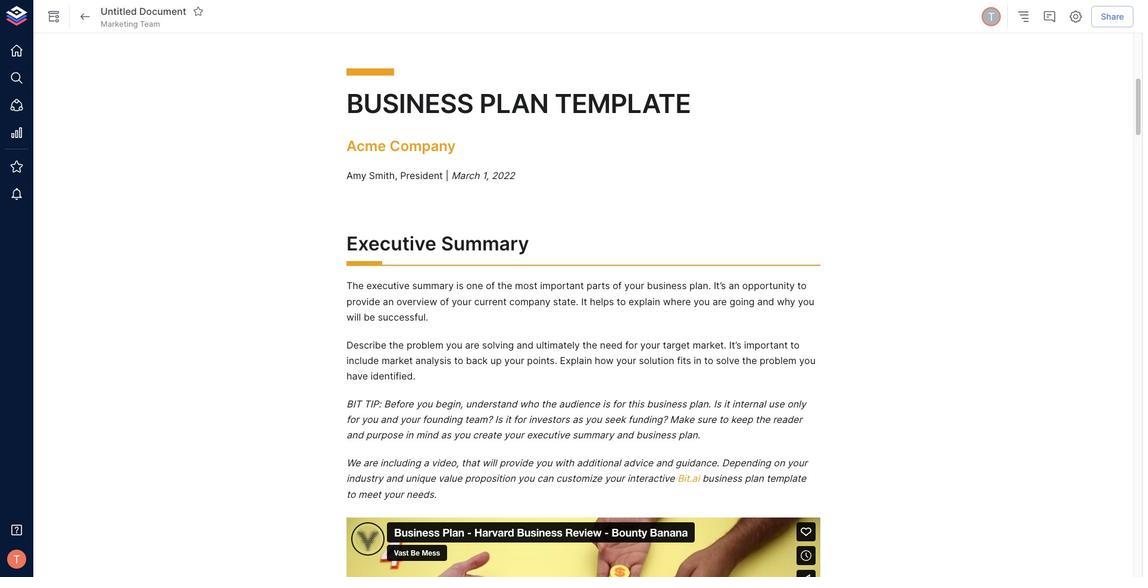 Task type: describe. For each thing, give the bounding box(es) containing it.
marketing team link
[[101, 18, 160, 29]]

helps
[[590, 296, 614, 308]]

on
[[774, 457, 785, 469]]

your right up
[[504, 355, 524, 367]]

internal
[[732, 398, 766, 410]]

company
[[509, 296, 550, 308]]

share button
[[1091, 6, 1133, 28]]

advice
[[623, 457, 653, 469]]

smith,
[[369, 170, 397, 182]]

march
[[451, 170, 480, 182]]

the up explain
[[583, 339, 597, 351]]

customize
[[556, 473, 602, 485]]

ultimately
[[536, 339, 580, 351]]

|
[[446, 170, 449, 182]]

this
[[628, 398, 644, 410]]

you right the where at the right of the page
[[694, 296, 710, 308]]

you right why
[[798, 296, 814, 308]]

to left back
[[454, 355, 463, 367]]

summary inside bit tip: before you begin, understand who the audience is for this business plan. is it internal use only for you and your founding team? is it for investors as you seek funding? make sure to keep the reader and purpose in mind as you create your executive summary and business plan.
[[572, 429, 614, 441]]

untitled document
[[101, 5, 186, 17]]

show wiki image
[[46, 10, 61, 24]]

one
[[466, 280, 483, 292]]

back
[[466, 355, 488, 367]]

0 horizontal spatial it
[[505, 414, 511, 426]]

business up make
[[647, 398, 687, 410]]

you down audience at bottom
[[585, 414, 602, 426]]

go back image
[[78, 10, 92, 24]]

we are including a video, that will provide you with additional advice and guidance. depending on your industry and unique value proposition you can customize your interactive
[[346, 457, 810, 485]]

value
[[438, 473, 462, 485]]

use
[[768, 398, 784, 410]]

parts
[[587, 280, 610, 292]]

have
[[346, 370, 368, 382]]

including
[[380, 457, 421, 469]]

and up purpose
[[381, 414, 397, 426]]

are inside we are including a video, that will provide you with additional advice and guidance. depending on your industry and unique value proposition you can customize your interactive
[[363, 457, 378, 469]]

describe the problem you are solving and ultimately the need for your target market. it's important to include market analysis to back up your points. explain how your solution fits in to solve the problem you have identified.
[[346, 339, 818, 382]]

market
[[382, 355, 413, 367]]

table of contents image
[[1016, 10, 1031, 24]]

the
[[346, 280, 364, 292]]

bit tip: before you begin, understand who the audience is for this business plan. is it internal use only for you and your founding team? is it for investors as you seek funding? make sure to keep the reader and purpose in mind as you create your executive summary and business plan.
[[346, 398, 809, 441]]

and inside 'the executive summary is one of the most important parts of your business plan. it's an opportunity to provide an overview of your current company state. it helps to explain where you are going and why you will be successful.'
[[757, 296, 774, 308]]

your up solution
[[640, 339, 660, 351]]

1,
[[482, 170, 489, 182]]

your up explain
[[624, 280, 644, 292]]

are inside describe the problem you are solving and ultimately the need for your target market. it's important to include market analysis to back up your points. explain how your solution fits in to solve the problem you have identified.
[[465, 339, 479, 351]]

summary
[[441, 232, 529, 255]]

the down use
[[755, 414, 770, 426]]

founding
[[423, 414, 462, 426]]

where
[[663, 296, 691, 308]]

business plan template to meet your needs.
[[346, 473, 809, 500]]

audience
[[559, 398, 600, 410]]

untitled
[[101, 5, 137, 17]]

2022
[[492, 170, 515, 182]]

business inside 'the executive summary is one of the most important parts of your business plan. it's an opportunity to provide an overview of your current company state. it helps to explain where you are going and why you will be successful.'
[[647, 280, 687, 292]]

1 horizontal spatial is
[[714, 398, 721, 410]]

meet
[[358, 489, 381, 500]]

purpose
[[366, 429, 403, 441]]

team?
[[465, 414, 492, 426]]

explain
[[560, 355, 592, 367]]

and down seek
[[617, 429, 633, 441]]

it's for market.
[[729, 339, 741, 351]]

your right create
[[504, 429, 524, 441]]

your down need on the bottom of page
[[616, 355, 636, 367]]

needs.
[[406, 489, 437, 500]]

amy smith, president | march 1, 2022
[[346, 170, 515, 182]]

comments image
[[1043, 10, 1057, 24]]

unique
[[405, 473, 436, 485]]

you up 'founding'
[[416, 398, 433, 410]]

business plan template
[[346, 87, 691, 120]]

identified.
[[371, 370, 415, 382]]

share
[[1101, 11, 1124, 21]]

summary inside 'the executive summary is one of the most important parts of your business plan. it's an opportunity to provide an overview of your current company state. it helps to explain where you are going and why you will be successful.'
[[412, 280, 454, 292]]

executive inside bit tip: before you begin, understand who the audience is for this business plan. is it internal use only for you and your founding team? is it for investors as you seek funding? make sure to keep the reader and purpose in mind as you create your executive summary and business plan.
[[527, 429, 570, 441]]

before
[[384, 398, 414, 410]]

keep
[[731, 414, 753, 426]]

create
[[473, 429, 501, 441]]

to right helps
[[617, 296, 626, 308]]

points.
[[527, 355, 557, 367]]

and down the including
[[386, 473, 403, 485]]

the up market
[[389, 339, 404, 351]]

marketing
[[101, 19, 138, 29]]

provide inside 'the executive summary is one of the most important parts of your business plan. it's an opportunity to provide an overview of your current company state. it helps to explain where you are going and why you will be successful.'
[[346, 296, 380, 308]]

reader
[[773, 414, 802, 426]]

president
[[400, 170, 443, 182]]

and up the we
[[346, 429, 363, 441]]

industry
[[346, 473, 383, 485]]

describe
[[346, 339, 386, 351]]

be
[[364, 311, 375, 323]]

who
[[520, 398, 539, 410]]

fits
[[677, 355, 691, 367]]

a
[[423, 457, 429, 469]]

make
[[670, 414, 694, 426]]

the inside 'the executive summary is one of the most important parts of your business plan. it's an opportunity to provide an overview of your current company state. it helps to explain where you are going and why you will be successful.'
[[498, 280, 512, 292]]

to down market.
[[704, 355, 713, 367]]

1 vertical spatial as
[[441, 429, 451, 441]]

0 horizontal spatial problem
[[407, 339, 443, 351]]

funding?
[[628, 414, 667, 426]]

we
[[346, 457, 361, 469]]

going
[[730, 296, 755, 308]]

only
[[787, 398, 806, 410]]

plan
[[479, 87, 549, 120]]

provide inside we are including a video, that will provide you with additional advice and guidance. depending on your industry and unique value proposition you can customize your interactive
[[499, 457, 533, 469]]

and up interactive at the bottom right of page
[[656, 457, 673, 469]]

for up seek
[[613, 398, 625, 410]]

explain
[[628, 296, 660, 308]]



Task type: locate. For each thing, give the bounding box(es) containing it.
business inside the business plan template to meet your needs.
[[702, 473, 742, 485]]

bit
[[346, 398, 361, 410]]

0 horizontal spatial as
[[441, 429, 451, 441]]

0 horizontal spatial important
[[540, 280, 584, 292]]

0 vertical spatial is
[[456, 280, 464, 292]]

0 horizontal spatial it's
[[714, 280, 726, 292]]

it's
[[714, 280, 726, 292], [729, 339, 741, 351]]

1 horizontal spatial provide
[[499, 457, 533, 469]]

it's inside 'the executive summary is one of the most important parts of your business plan. it's an opportunity to provide an overview of your current company state. it helps to explain where you are going and why you will be successful.'
[[714, 280, 726, 292]]

amy
[[346, 170, 366, 182]]

1 vertical spatial plan.
[[689, 398, 711, 410]]

plan. for is
[[689, 398, 711, 410]]

an up going
[[729, 280, 740, 292]]

business
[[346, 87, 473, 120]]

1 vertical spatial in
[[406, 429, 413, 441]]

1 vertical spatial important
[[744, 339, 788, 351]]

you
[[694, 296, 710, 308], [798, 296, 814, 308], [446, 339, 462, 351], [799, 355, 816, 367], [416, 398, 433, 410], [362, 414, 378, 426], [585, 414, 602, 426], [454, 429, 470, 441], [536, 457, 552, 469], [518, 473, 534, 485]]

and
[[757, 296, 774, 308], [517, 339, 533, 351], [381, 414, 397, 426], [346, 429, 363, 441], [617, 429, 633, 441], [656, 457, 673, 469], [386, 473, 403, 485]]

is inside bit tip: before you begin, understand who the audience is for this business plan. is it internal use only for you and your founding team? is it for investors as you seek funding? make sure to keep the reader and purpose in mind as you create your executive summary and business plan.
[[603, 398, 610, 410]]

0 horizontal spatial t
[[13, 553, 20, 566]]

is left one on the left of the page
[[456, 280, 464, 292]]

for right need on the bottom of page
[[625, 339, 638, 351]]

video,
[[431, 457, 459, 469]]

that
[[461, 457, 480, 469]]

solving
[[482, 339, 514, 351]]

0 vertical spatial problem
[[407, 339, 443, 351]]

up
[[490, 355, 502, 367]]

are inside 'the executive summary is one of the most important parts of your business plan. it's an opportunity to provide an overview of your current company state. it helps to explain where you are going and why you will be successful.'
[[713, 296, 727, 308]]

the left most
[[498, 280, 512, 292]]

1 vertical spatial are
[[465, 339, 479, 351]]

plan. down make
[[679, 429, 700, 441]]

1 vertical spatial is
[[495, 414, 503, 426]]

0 vertical spatial it
[[724, 398, 729, 410]]

in left mind
[[406, 429, 413, 441]]

mind
[[416, 429, 438, 441]]

important up state. it
[[540, 280, 584, 292]]

target
[[663, 339, 690, 351]]

2 vertical spatial are
[[363, 457, 378, 469]]

0 vertical spatial summary
[[412, 280, 454, 292]]

to down why
[[790, 339, 800, 351]]

are left going
[[713, 296, 727, 308]]

depending
[[722, 457, 771, 469]]

1 vertical spatial problem
[[760, 355, 797, 367]]

1 horizontal spatial an
[[729, 280, 740, 292]]

executive down investors
[[527, 429, 570, 441]]

business down depending
[[702, 473, 742, 485]]

1 horizontal spatial it's
[[729, 339, 741, 351]]

0 vertical spatial plan.
[[689, 280, 711, 292]]

your inside the business plan template to meet your needs.
[[384, 489, 404, 500]]

it's inside describe the problem you are solving and ultimately the need for your target market. it's important to include market analysis to back up your points. explain how your solution fits in to solve the problem you have identified.
[[729, 339, 741, 351]]

of right overview
[[440, 296, 449, 308]]

to left meet
[[346, 489, 356, 500]]

include
[[346, 355, 379, 367]]

it down understand on the left bottom of the page
[[505, 414, 511, 426]]

important inside describe the problem you are solving and ultimately the need for your target market. it's important to include market analysis to back up your points. explain how your solution fits in to solve the problem you have identified.
[[744, 339, 788, 351]]

1 vertical spatial provide
[[499, 457, 533, 469]]

1 horizontal spatial as
[[572, 414, 583, 426]]

guidance.
[[675, 457, 719, 469]]

and up points.
[[517, 339, 533, 351]]

1 vertical spatial summary
[[572, 429, 614, 441]]

1 horizontal spatial problem
[[760, 355, 797, 367]]

1 horizontal spatial are
[[465, 339, 479, 351]]

executive
[[346, 232, 436, 255]]

template
[[555, 87, 691, 120]]

as down audience at bottom
[[572, 414, 583, 426]]

0 horizontal spatial in
[[406, 429, 413, 441]]

need
[[600, 339, 623, 351]]

1 vertical spatial t
[[13, 553, 20, 566]]

you down "tip:"
[[362, 414, 378, 426]]

is
[[456, 280, 464, 292], [603, 398, 610, 410]]

for
[[625, 339, 638, 351], [613, 398, 625, 410], [346, 414, 359, 426], [514, 414, 526, 426]]

to right 'sure'
[[719, 414, 728, 426]]

2 vertical spatial plan.
[[679, 429, 700, 441]]

tip:
[[364, 398, 381, 410]]

it left the internal
[[724, 398, 729, 410]]

overview
[[396, 296, 437, 308]]

to right opportunity
[[797, 280, 806, 292]]

to
[[797, 280, 806, 292], [617, 296, 626, 308], [790, 339, 800, 351], [454, 355, 463, 367], [704, 355, 713, 367], [719, 414, 728, 426], [346, 489, 356, 500]]

0 vertical spatial important
[[540, 280, 584, 292]]

seek
[[604, 414, 626, 426]]

executive
[[366, 280, 410, 292], [527, 429, 570, 441]]

1 horizontal spatial in
[[694, 355, 702, 367]]

provide up be
[[346, 296, 380, 308]]

market.
[[693, 339, 726, 351]]

plan. inside 'the executive summary is one of the most important parts of your business plan. it's an opportunity to provide an overview of your current company state. it helps to explain where you are going and why you will be successful.'
[[689, 280, 711, 292]]

document
[[139, 5, 186, 17]]

1 horizontal spatial t button
[[980, 5, 1003, 28]]

1 horizontal spatial summary
[[572, 429, 614, 441]]

0 horizontal spatial are
[[363, 457, 378, 469]]

summary down seek
[[572, 429, 614, 441]]

problem up use
[[760, 355, 797, 367]]

0 horizontal spatial of
[[440, 296, 449, 308]]

business up the where at the right of the page
[[647, 280, 687, 292]]

state. it
[[553, 296, 587, 308]]

successful.
[[378, 311, 428, 323]]

can
[[537, 473, 553, 485]]

will up proposition
[[482, 457, 497, 469]]

provide up proposition
[[499, 457, 533, 469]]

the right "solve"
[[742, 355, 757, 367]]

plan. up the where at the right of the page
[[689, 280, 711, 292]]

1 horizontal spatial important
[[744, 339, 788, 351]]

your down one on the left of the page
[[452, 296, 472, 308]]

1 horizontal spatial will
[[482, 457, 497, 469]]

0 horizontal spatial summary
[[412, 280, 454, 292]]

0 horizontal spatial t button
[[4, 546, 30, 573]]

the executive summary is one of the most important parts of your business plan. it's an opportunity to provide an overview of your current company state. it helps to explain where you are going and why you will be successful.
[[346, 280, 817, 323]]

your right on
[[787, 457, 807, 469]]

1 vertical spatial an
[[383, 296, 394, 308]]

how
[[595, 355, 614, 367]]

business down funding?
[[636, 429, 676, 441]]

of
[[486, 280, 495, 292], [613, 280, 622, 292], [440, 296, 449, 308]]

for down who
[[514, 414, 526, 426]]

you up can
[[536, 457, 552, 469]]

proposition
[[465, 473, 515, 485]]

0 vertical spatial in
[[694, 355, 702, 367]]

bit.ai
[[677, 473, 700, 485]]

1 vertical spatial is
[[603, 398, 610, 410]]

company
[[390, 137, 456, 155]]

plan. up 'sure'
[[689, 398, 711, 410]]

executive inside 'the executive summary is one of the most important parts of your business plan. it's an opportunity to provide an overview of your current company state. it helps to explain where you are going and why you will be successful.'
[[366, 280, 410, 292]]

is up 'sure'
[[714, 398, 721, 410]]

will inside 'the executive summary is one of the most important parts of your business plan. it's an opportunity to provide an overview of your current company state. it helps to explain where you are going and why you will be successful.'
[[346, 311, 361, 323]]

0 horizontal spatial is
[[456, 280, 464, 292]]

plan. for it's
[[689, 280, 711, 292]]

0 vertical spatial t button
[[980, 5, 1003, 28]]

0 vertical spatial will
[[346, 311, 361, 323]]

bit.ai link
[[677, 473, 700, 485]]

is up seek
[[603, 398, 610, 410]]

you left can
[[518, 473, 534, 485]]

1 vertical spatial will
[[482, 457, 497, 469]]

the up investors
[[541, 398, 556, 410]]

to inside bit tip: before you begin, understand who the audience is for this business plan. is it internal use only for you and your founding team? is it for investors as you seek funding? make sure to keep the reader and purpose in mind as you create your executive summary and business plan.
[[719, 414, 728, 426]]

sure
[[697, 414, 716, 426]]

it
[[724, 398, 729, 410], [505, 414, 511, 426]]

summary up overview
[[412, 280, 454, 292]]

the
[[498, 280, 512, 292], [389, 339, 404, 351], [583, 339, 597, 351], [742, 355, 757, 367], [541, 398, 556, 410], [755, 414, 770, 426]]

0 vertical spatial it's
[[714, 280, 726, 292]]

0 vertical spatial provide
[[346, 296, 380, 308]]

you up only
[[799, 355, 816, 367]]

interactive
[[627, 473, 675, 485]]

and inside describe the problem you are solving and ultimately the need for your target market. it's important to include market analysis to back up your points. explain how your solution fits in to solve the problem you have identified.
[[517, 339, 533, 351]]

your right meet
[[384, 489, 404, 500]]

begin,
[[435, 398, 463, 410]]

1 horizontal spatial executive
[[527, 429, 570, 441]]

of right one on the left of the page
[[486, 280, 495, 292]]

0 vertical spatial is
[[714, 398, 721, 410]]

1 horizontal spatial is
[[603, 398, 610, 410]]

are up industry
[[363, 457, 378, 469]]

with
[[555, 457, 574, 469]]

1 horizontal spatial t
[[988, 10, 995, 23]]

marketing team
[[101, 19, 160, 29]]

0 vertical spatial are
[[713, 296, 727, 308]]

team
[[140, 19, 160, 29]]

your down before
[[400, 414, 420, 426]]

current
[[474, 296, 507, 308]]

it's for plan.
[[714, 280, 726, 292]]

0 vertical spatial as
[[572, 414, 583, 426]]

2 horizontal spatial of
[[613, 280, 622, 292]]

solution
[[639, 355, 674, 367]]

executive summary
[[346, 232, 529, 255]]

of right parts
[[613, 280, 622, 292]]

it's left opportunity
[[714, 280, 726, 292]]

you up analysis
[[446, 339, 462, 351]]

and down opportunity
[[757, 296, 774, 308]]

your down additional
[[605, 473, 625, 485]]

is inside 'the executive summary is one of the most important parts of your business plan. it's an opportunity to provide an overview of your current company state. it helps to explain where you are going and why you will be successful.'
[[456, 280, 464, 292]]

in inside describe the problem you are solving and ultimately the need for your target market. it's important to include market analysis to back up your points. explain how your solution fits in to solve the problem you have identified.
[[694, 355, 702, 367]]

1 vertical spatial t button
[[4, 546, 30, 573]]

1 vertical spatial it's
[[729, 339, 741, 351]]

1 vertical spatial it
[[505, 414, 511, 426]]

1 horizontal spatial it
[[724, 398, 729, 410]]

will inside we are including a video, that will provide you with additional advice and guidance. depending on your industry and unique value proposition you can customize your interactive
[[482, 457, 497, 469]]

as
[[572, 414, 583, 426], [441, 429, 451, 441]]

important inside 'the executive summary is one of the most important parts of your business plan. it's an opportunity to provide an overview of your current company state. it helps to explain where you are going and why you will be successful.'
[[540, 280, 584, 292]]

it's up "solve"
[[729, 339, 741, 351]]

for down "bit"
[[346, 414, 359, 426]]

to inside the business plan template to meet your needs.
[[346, 489, 356, 500]]

will left be
[[346, 311, 361, 323]]

solve
[[716, 355, 740, 367]]

settings image
[[1069, 10, 1083, 24]]

executive up overview
[[366, 280, 410, 292]]

0 horizontal spatial provide
[[346, 296, 380, 308]]

are
[[713, 296, 727, 308], [465, 339, 479, 351], [363, 457, 378, 469]]

analysis
[[415, 355, 452, 367]]

0 horizontal spatial an
[[383, 296, 394, 308]]

as down 'founding'
[[441, 429, 451, 441]]

important down why
[[744, 339, 788, 351]]

are up back
[[465, 339, 479, 351]]

problem up analysis
[[407, 339, 443, 351]]

understand
[[466, 398, 517, 410]]

you down team?
[[454, 429, 470, 441]]

investors
[[529, 414, 570, 426]]

most
[[515, 280, 537, 292]]

is down understand on the left bottom of the page
[[495, 414, 503, 426]]

0 vertical spatial t
[[988, 10, 995, 23]]

why
[[777, 296, 795, 308]]

2 horizontal spatial are
[[713, 296, 727, 308]]

0 horizontal spatial will
[[346, 311, 361, 323]]

acme
[[346, 137, 386, 155]]

0 horizontal spatial is
[[495, 414, 503, 426]]

additional
[[577, 457, 621, 469]]

in right fits
[[694, 355, 702, 367]]

plan.
[[689, 280, 711, 292], [689, 398, 711, 410], [679, 429, 700, 441]]

opportunity
[[742, 280, 795, 292]]

0 vertical spatial executive
[[366, 280, 410, 292]]

in inside bit tip: before you begin, understand who the audience is for this business plan. is it internal use only for you and your founding team? is it for investors as you seek funding? make sure to keep the reader and purpose in mind as you create your executive summary and business plan.
[[406, 429, 413, 441]]

for inside describe the problem you are solving and ultimately the need for your target market. it's important to include market analysis to back up your points. explain how your solution fits in to solve the problem you have identified.
[[625, 339, 638, 351]]

1 horizontal spatial of
[[486, 280, 495, 292]]

an up 'successful.'
[[383, 296, 394, 308]]

template
[[766, 473, 806, 485]]

1 vertical spatial executive
[[527, 429, 570, 441]]

favorite image
[[193, 6, 204, 17]]

0 vertical spatial an
[[729, 280, 740, 292]]

0 horizontal spatial executive
[[366, 280, 410, 292]]

important
[[540, 280, 584, 292], [744, 339, 788, 351]]



Task type: vqa. For each thing, say whether or not it's contained in the screenshot.
it's to the left
yes



